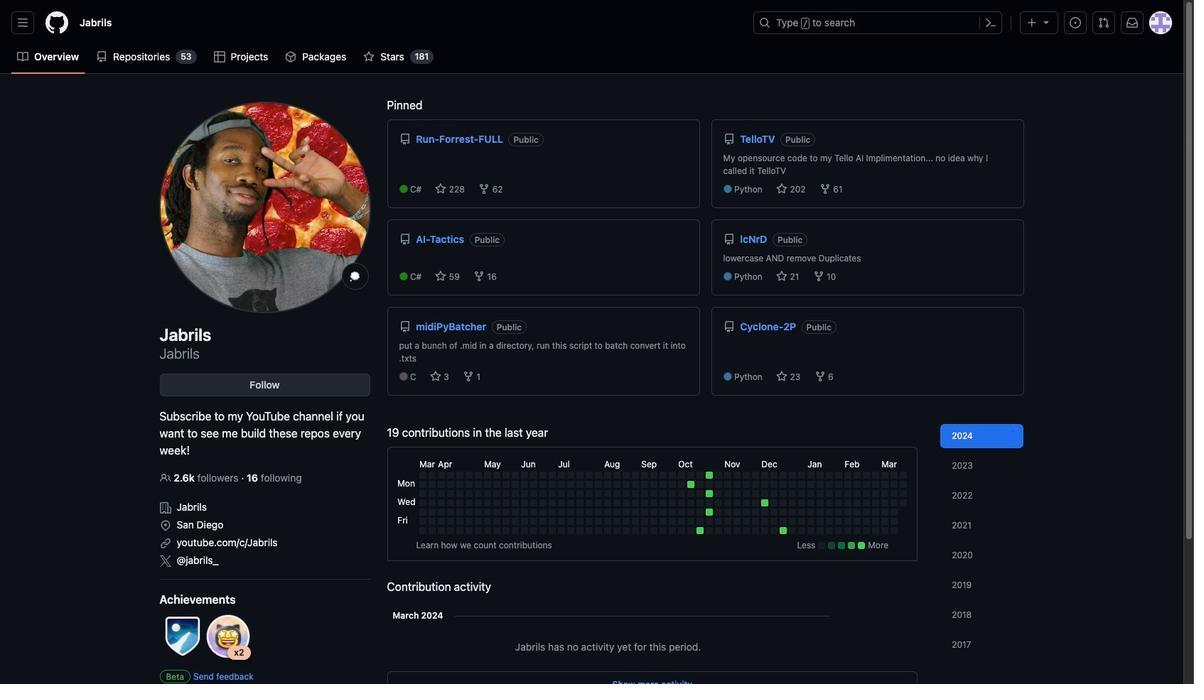 Task type: vqa. For each thing, say whether or not it's contained in the screenshot.
"mode:" on the top
no



Task type: locate. For each thing, give the bounding box(es) containing it.
homepage image
[[45, 11, 68, 34]]

stars image
[[776, 183, 788, 195], [435, 271, 447, 282], [776, 271, 788, 282]]

star image
[[363, 51, 375, 63]]

view jabrils's full-sized avatar image
[[160, 102, 370, 313]]

notifications image
[[1127, 17, 1138, 28]]

feature release label: beta element
[[160, 670, 191, 684]]

Follow Jabrils submit
[[160, 374, 370, 397]]

table image
[[214, 51, 225, 63]]

repo image
[[723, 134, 735, 145], [723, 234, 735, 245], [723, 321, 735, 333]]

forks image
[[474, 271, 485, 282]]

stars image
[[435, 183, 447, 195], [430, 371, 441, 382], [776, 371, 788, 382]]

issue opened image
[[1070, 17, 1081, 28]]

2 vertical spatial repo image
[[723, 321, 735, 333]]

grid
[[395, 456, 909, 537]]

repo image
[[96, 51, 107, 63], [399, 134, 410, 145], [399, 234, 410, 245], [399, 321, 410, 333]]

forks image
[[479, 183, 490, 195], [820, 183, 831, 195], [813, 271, 824, 282], [814, 371, 826, 382]]

cell
[[420, 472, 427, 479], [429, 472, 436, 479], [438, 472, 445, 479], [447, 472, 454, 479], [457, 472, 464, 479], [466, 472, 473, 479], [475, 472, 482, 479], [484, 472, 491, 479], [494, 472, 501, 479], [503, 472, 510, 479], [512, 472, 519, 479], [521, 472, 528, 479], [531, 472, 538, 479], [540, 472, 547, 479], [549, 472, 556, 479], [558, 472, 565, 479], [567, 472, 575, 479], [577, 472, 584, 479], [586, 472, 593, 479], [595, 472, 602, 479], [604, 472, 612, 479], [614, 472, 621, 479], [623, 472, 630, 479], [632, 472, 639, 479], [641, 472, 648, 479], [651, 472, 658, 479], [660, 472, 667, 479], [669, 472, 676, 479], [678, 472, 685, 479], [688, 472, 695, 479], [697, 472, 704, 479], [706, 472, 713, 479], [715, 472, 722, 479], [725, 472, 732, 479], [734, 472, 741, 479], [743, 472, 750, 479], [752, 472, 759, 479], [762, 472, 769, 479], [771, 472, 778, 479], [780, 472, 787, 479], [789, 472, 796, 479], [798, 472, 806, 479], [808, 472, 815, 479], [817, 472, 824, 479], [826, 472, 833, 479], [835, 472, 843, 479], [845, 472, 852, 479], [854, 472, 861, 479], [863, 472, 870, 479], [872, 472, 880, 479], [882, 472, 889, 479], [891, 472, 898, 479], [900, 472, 907, 479], [420, 481, 427, 488], [429, 481, 436, 488], [438, 481, 445, 488], [447, 481, 454, 488], [457, 481, 464, 488], [466, 481, 473, 488], [475, 481, 482, 488], [484, 481, 491, 488], [494, 481, 501, 488], [503, 481, 510, 488], [512, 481, 519, 488], [521, 481, 528, 488], [531, 481, 538, 488], [540, 481, 547, 488], [549, 481, 556, 488], [558, 481, 565, 488], [567, 481, 575, 488], [577, 481, 584, 488], [586, 481, 593, 488], [595, 481, 602, 488], [604, 481, 612, 488], [614, 481, 621, 488], [623, 481, 630, 488], [632, 481, 639, 488], [641, 481, 648, 488], [651, 481, 658, 488], [660, 481, 667, 488], [669, 481, 676, 488], [678, 481, 685, 488], [688, 481, 695, 488], [697, 481, 704, 488], [706, 481, 713, 488], [715, 481, 722, 488], [725, 481, 732, 488], [734, 481, 741, 488], [743, 481, 750, 488], [752, 481, 759, 488], [762, 481, 769, 488], [771, 481, 778, 488], [780, 481, 787, 488], [789, 481, 796, 488], [798, 481, 806, 488], [808, 481, 815, 488], [817, 481, 824, 488], [826, 481, 833, 488], [835, 481, 843, 488], [845, 481, 852, 488], [854, 481, 861, 488], [863, 481, 870, 488], [872, 481, 880, 488], [882, 481, 889, 488], [891, 481, 898, 488], [900, 481, 907, 488], [420, 490, 427, 498], [429, 490, 436, 498], [438, 490, 445, 498], [447, 490, 454, 498], [457, 490, 464, 498], [466, 490, 473, 498], [475, 490, 482, 498], [484, 490, 491, 498], [494, 490, 501, 498], [503, 490, 510, 498], [512, 490, 519, 498], [521, 490, 528, 498], [531, 490, 538, 498], [540, 490, 547, 498], [549, 490, 556, 498], [558, 490, 565, 498], [567, 490, 575, 498], [577, 490, 584, 498], [586, 490, 593, 498], [595, 490, 602, 498], [604, 490, 612, 498], [614, 490, 621, 498], [623, 490, 630, 498], [632, 490, 639, 498], [641, 490, 648, 498], [651, 490, 658, 498], [660, 490, 667, 498], [669, 490, 676, 498], [678, 490, 685, 498], [688, 490, 695, 498], [697, 490, 704, 498], [706, 490, 713, 498], [715, 490, 722, 498], [725, 490, 732, 498], [734, 490, 741, 498], [743, 490, 750, 498], [752, 490, 759, 498], [762, 490, 769, 498], [771, 490, 778, 498], [780, 490, 787, 498], [789, 490, 796, 498], [798, 490, 806, 498], [808, 490, 815, 498], [817, 490, 824, 498], [826, 490, 833, 498], [835, 490, 843, 498], [845, 490, 852, 498], [854, 490, 861, 498], [863, 490, 870, 498], [872, 490, 880, 498], [882, 490, 889, 498], [891, 490, 898, 498], [900, 490, 907, 498], [420, 500, 427, 507], [429, 500, 436, 507], [438, 500, 445, 507], [447, 500, 454, 507], [457, 500, 464, 507], [466, 500, 473, 507], [475, 500, 482, 507], [484, 500, 491, 507], [494, 500, 501, 507], [503, 500, 510, 507], [512, 500, 519, 507], [521, 500, 528, 507], [531, 500, 538, 507], [540, 500, 547, 507], [549, 500, 556, 507], [558, 500, 565, 507], [567, 500, 575, 507], [577, 500, 584, 507], [586, 500, 593, 507], [595, 500, 602, 507], [604, 500, 612, 507], [614, 500, 621, 507], [623, 500, 630, 507], [632, 500, 639, 507], [641, 500, 648, 507], [651, 500, 658, 507], [660, 500, 667, 507], [669, 500, 676, 507], [678, 500, 685, 507], [688, 500, 695, 507], [697, 500, 704, 507], [706, 500, 713, 507], [715, 500, 722, 507], [725, 500, 732, 507], [734, 500, 741, 507], [743, 500, 750, 507], [752, 500, 759, 507], [762, 500, 769, 507], [771, 500, 778, 507], [780, 500, 787, 507], [789, 500, 796, 507], [798, 500, 806, 507], [808, 500, 815, 507], [817, 500, 824, 507], [826, 500, 833, 507], [835, 500, 843, 507], [845, 500, 852, 507], [854, 500, 861, 507], [863, 500, 870, 507], [872, 500, 880, 507], [882, 500, 889, 507], [891, 500, 898, 507], [900, 500, 907, 507], [420, 509, 427, 516], [429, 509, 436, 516], [438, 509, 445, 516], [447, 509, 454, 516], [457, 509, 464, 516], [466, 509, 473, 516], [475, 509, 482, 516], [484, 509, 491, 516], [494, 509, 501, 516], [503, 509, 510, 516], [512, 509, 519, 516], [521, 509, 528, 516], [531, 509, 538, 516], [540, 509, 547, 516], [549, 509, 556, 516], [558, 509, 565, 516], [567, 509, 575, 516], [577, 509, 584, 516], [586, 509, 593, 516], [595, 509, 602, 516], [604, 509, 612, 516], [614, 509, 621, 516], [623, 509, 630, 516], [632, 509, 639, 516], [641, 509, 648, 516], [651, 509, 658, 516], [660, 509, 667, 516], [669, 509, 676, 516], [678, 509, 685, 516], [688, 509, 695, 516], [697, 509, 704, 516], [706, 509, 713, 516], [715, 509, 722, 516], [725, 509, 732, 516], [734, 509, 741, 516], [743, 509, 750, 516], [752, 509, 759, 516], [762, 509, 769, 516], [771, 509, 778, 516], [780, 509, 787, 516], [789, 509, 796, 516], [798, 509, 806, 516], [808, 509, 815, 516], [817, 509, 824, 516], [826, 509, 833, 516], [835, 509, 843, 516], [845, 509, 852, 516], [854, 509, 861, 516], [863, 509, 870, 516], [872, 509, 880, 516], [882, 509, 889, 516], [891, 509, 898, 516], [420, 518, 427, 525], [429, 518, 436, 525], [438, 518, 445, 525], [447, 518, 454, 525], [457, 518, 464, 525], [466, 518, 473, 525], [475, 518, 482, 525], [484, 518, 491, 525], [494, 518, 501, 525], [503, 518, 510, 525], [512, 518, 519, 525], [521, 518, 528, 525], [531, 518, 538, 525], [540, 518, 547, 525], [549, 518, 556, 525], [558, 518, 565, 525], [567, 518, 575, 525], [577, 518, 584, 525], [586, 518, 593, 525], [595, 518, 602, 525], [604, 518, 612, 525], [614, 518, 621, 525], [623, 518, 630, 525], [632, 518, 639, 525], [641, 518, 648, 525], [651, 518, 658, 525], [660, 518, 667, 525], [669, 518, 676, 525], [678, 518, 685, 525], [688, 518, 695, 525], [697, 518, 704, 525], [706, 518, 713, 525], [715, 518, 722, 525], [725, 518, 732, 525], [734, 518, 741, 525], [743, 518, 750, 525], [752, 518, 759, 525], [762, 518, 769, 525], [771, 518, 778, 525], [780, 518, 787, 525], [789, 518, 796, 525], [798, 518, 806, 525], [808, 518, 815, 525], [817, 518, 824, 525], [826, 518, 833, 525], [835, 518, 843, 525], [845, 518, 852, 525], [854, 518, 861, 525], [863, 518, 870, 525], [872, 518, 880, 525], [882, 518, 889, 525], [891, 518, 898, 525], [420, 527, 427, 535], [429, 527, 436, 535], [438, 527, 445, 535], [447, 527, 454, 535], [457, 527, 464, 535], [466, 527, 473, 535], [475, 527, 482, 535], [484, 527, 491, 535], [494, 527, 501, 535], [503, 527, 510, 535], [512, 527, 519, 535], [521, 527, 528, 535], [531, 527, 538, 535], [540, 527, 547, 535], [549, 527, 556, 535], [558, 527, 565, 535], [567, 527, 575, 535], [577, 527, 584, 535], [586, 527, 593, 535], [595, 527, 602, 535], [604, 527, 612, 535], [614, 527, 621, 535], [623, 527, 630, 535], [632, 527, 639, 535], [641, 527, 648, 535], [651, 527, 658, 535], [660, 527, 667, 535], [669, 527, 676, 535], [678, 527, 685, 535], [688, 527, 695, 535], [697, 527, 704, 535], [706, 527, 713, 535], [715, 527, 722, 535], [725, 527, 732, 535], [734, 527, 741, 535], [743, 527, 750, 535], [752, 527, 759, 535], [762, 527, 769, 535], [771, 527, 778, 535], [780, 527, 787, 535], [789, 527, 796, 535], [798, 527, 806, 535], [808, 527, 815, 535], [817, 527, 824, 535], [826, 527, 833, 535], [835, 527, 843, 535], [845, 527, 852, 535], [854, 527, 861, 535], [863, 527, 870, 535], [872, 527, 880, 535], [882, 527, 889, 535], [891, 527, 898, 535]]

1 vertical spatial repo image
[[723, 234, 735, 245]]

2 repo image from the top
[[723, 234, 735, 245]]

git pull request image
[[1098, 17, 1110, 28]]

fork image
[[463, 371, 474, 382]]

0 vertical spatial repo image
[[723, 134, 735, 145]]



Task type: describe. For each thing, give the bounding box(es) containing it.
3 repo image from the top
[[723, 321, 735, 333]]

achievement: starstruck image
[[205, 614, 251, 660]]

triangle down image
[[1041, 16, 1052, 28]]

plus image
[[1026, 17, 1038, 28]]

achievement: arctic code vault contributor image
[[160, 614, 205, 660]]

link image
[[160, 538, 171, 549]]

command palette image
[[985, 17, 997, 28]]

organization: jabrils element
[[160, 497, 370, 515]]

1 repo image from the top
[[723, 134, 735, 145]]

book image
[[17, 51, 28, 63]]

people image
[[160, 473, 171, 484]]

package image
[[285, 51, 297, 63]]

location image
[[160, 520, 171, 532]]

home location: san diego element
[[160, 515, 370, 532]]

organization image
[[160, 503, 171, 514]]



